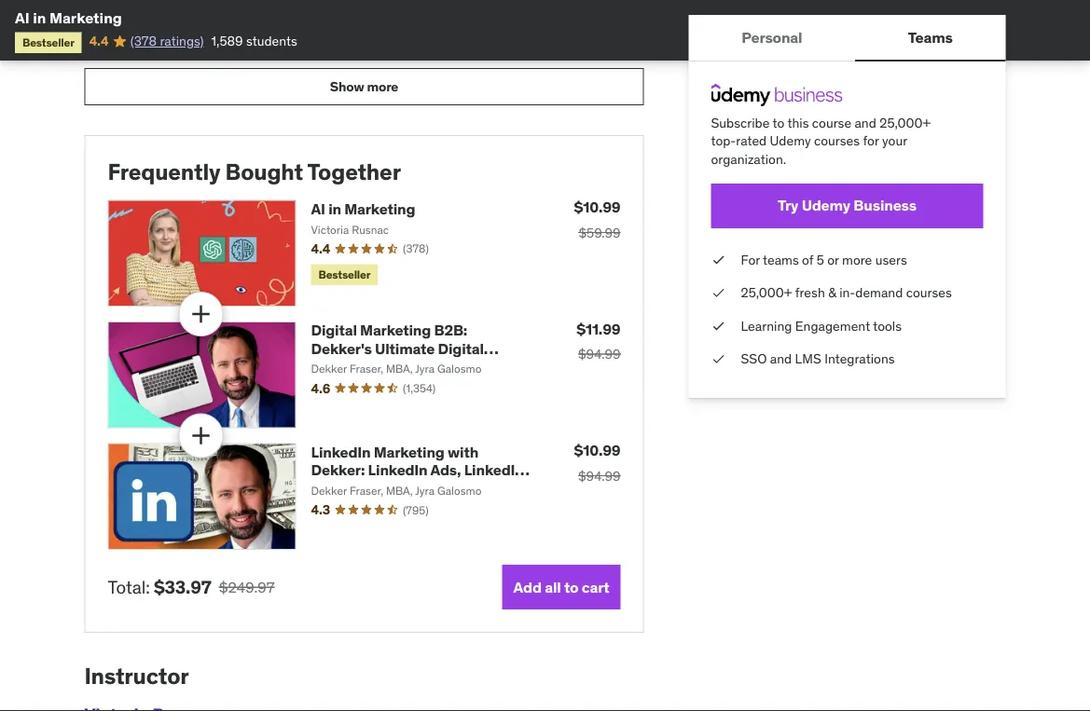 Task type: vqa. For each thing, say whether or not it's contained in the screenshot.
"SSO"
yes



Task type: describe. For each thing, give the bounding box(es) containing it.
show more
[[330, 78, 399, 95]]

all
[[545, 578, 561, 597]]

ai in marketing
[[15, 8, 122, 27]]

teams
[[763, 251, 799, 268]]

1 horizontal spatial digital
[[438, 339, 484, 358]]

udemy business image
[[711, 84, 843, 106]]

marketing inside "linkedin marketing with dekker: linkedin ads, linkedin leads"
[[374, 443, 445, 462]]

linkedin marketing with dekker: linkedin ads, linkedin leads link
[[311, 443, 530, 498]]

5
[[817, 251, 825, 268]]

tools
[[874, 318, 902, 334]]

add all to cart
[[514, 578, 610, 597]]

for
[[863, 133, 879, 149]]

teams
[[909, 27, 953, 47]]

try udemy business
[[778, 196, 917, 215]]

$249.97
[[219, 578, 275, 597]]

of
[[802, 251, 814, 268]]

your
[[883, 133, 908, 149]]

highest rated
[[159, 24, 229, 39]]

users
[[876, 251, 908, 268]]

795 reviews element
[[403, 503, 429, 518]]

galosmo for ads,
[[437, 484, 482, 498]]

to inside button
[[564, 578, 579, 597]]

(378
[[130, 33, 157, 49]]

rated
[[202, 24, 229, 39]]

dekker's
[[311, 339, 372, 358]]

ads,
[[431, 461, 461, 480]]

fraser, for dekker:
[[350, 484, 383, 498]]

ratings)
[[160, 33, 204, 49]]

&
[[829, 284, 837, 301]]

4.6
[[311, 380, 330, 397]]

fraser, for dekker's
[[350, 362, 383, 376]]

$33.97
[[154, 577, 211, 599]]

$59.99
[[579, 224, 621, 241]]

1,589 students
[[211, 33, 298, 49]]

linkedin marketing with dekker: linkedin ads, linkedin leads
[[311, 443, 524, 498]]

subscribe to this course and 25,000+ top‑rated udemy courses for your organization.
[[711, 114, 931, 168]]

total: $33.97 $249.97
[[108, 576, 275, 599]]

to inside subscribe to this course and 25,000+ top‑rated udemy courses for your organization.
[[773, 114, 785, 131]]

$94.99 for $10.99
[[578, 468, 621, 485]]

learning engagement tools
[[741, 318, 902, 334]]

linkedin right ads,
[[464, 461, 524, 480]]

ai for ai in marketing victoria rusnac
[[311, 199, 325, 218]]

frequently bought together
[[108, 157, 401, 185]]

4.3
[[311, 502, 330, 519]]

highest
[[159, 24, 200, 39]]

1354 reviews element
[[403, 381, 436, 397]]

in for ai in marketing
[[33, 8, 46, 27]]

0 horizontal spatial and
[[770, 351, 792, 368]]

digital marketing b2b: dekker's ultimate digital marketing link
[[311, 321, 499, 376]]

together
[[307, 157, 401, 185]]

hours
[[296, 23, 332, 40]]

rusnac
[[352, 222, 389, 237]]

dekker fraser, mba, jyra galosmo for linkedin
[[311, 484, 482, 498]]

$94.99 for $11.99
[[578, 346, 621, 363]]

xsmall image for 25,000+
[[711, 284, 726, 302]]

fresh
[[796, 284, 825, 301]]

ultimate
[[375, 339, 435, 358]]

top‑rated
[[711, 133, 767, 149]]

dekker for digital marketing b2b: dekker's ultimate digital marketing
[[311, 362, 347, 376]]

subscribe
[[711, 114, 770, 131]]

mba, for linkedin
[[386, 484, 413, 498]]

xsmall image for for
[[711, 251, 726, 269]]

victoria
[[311, 222, 349, 237]]

instructor
[[84, 663, 189, 690]]

linkedin up (795)
[[368, 461, 428, 480]]

0 horizontal spatial 25,000+
[[741, 284, 792, 301]]

b2b:
[[434, 321, 468, 340]]

course
[[812, 114, 852, 131]]

demand
[[856, 284, 903, 301]]

(1,354)
[[403, 381, 436, 396]]

show more button
[[84, 68, 644, 105]]

udemy inside subscribe to this course and 25,000+ top‑rated udemy courses for your organization.
[[770, 133, 811, 149]]

personal
[[742, 27, 803, 47]]

and inside subscribe to this course and 25,000+ top‑rated udemy courses for your organization.
[[855, 114, 877, 131]]

business
[[854, 196, 917, 215]]

for
[[741, 251, 760, 268]]

jyra for ultimate
[[415, 362, 435, 376]]

organization.
[[711, 151, 787, 168]]

learning
[[741, 318, 792, 334]]

4.4 for (378)
[[311, 240, 330, 257]]

1.5
[[244, 23, 261, 40]]

galosmo for digital
[[437, 362, 482, 376]]

udemy inside 'link'
[[802, 196, 851, 215]]



Task type: locate. For each thing, give the bounding box(es) containing it.
2 xsmall image from the top
[[711, 284, 726, 302]]

1 vertical spatial in
[[329, 199, 341, 218]]

ai
[[15, 8, 30, 27], [311, 199, 325, 218]]

linkedin up leads
[[311, 443, 371, 462]]

more
[[367, 78, 399, 95], [843, 251, 873, 268]]

and up for
[[855, 114, 877, 131]]

total:
[[108, 576, 150, 599]]

in inside the ai in marketing victoria rusnac
[[329, 199, 341, 218]]

bestseller down victoria
[[319, 267, 371, 282]]

dekker:
[[311, 461, 365, 480]]

1 horizontal spatial in
[[329, 199, 341, 218]]

(378)
[[403, 242, 429, 256]]

galosmo down ads,
[[437, 484, 482, 498]]

0 vertical spatial in
[[33, 8, 46, 27]]

$10.99
[[574, 198, 621, 217], [574, 441, 621, 461]]

udemy down this
[[770, 133, 811, 149]]

1 vertical spatial fraser,
[[350, 484, 383, 498]]

dekker fraser, mba, jyra galosmo up (795)
[[311, 484, 482, 498]]

more right or
[[843, 251, 873, 268]]

0 vertical spatial galosmo
[[437, 362, 482, 376]]

bought
[[225, 157, 303, 185]]

udemy right try at the top
[[802, 196, 851, 215]]

1 fraser, from the top
[[350, 362, 383, 376]]

dekker for linkedin marketing with dekker: linkedin ads, linkedin leads
[[311, 484, 347, 498]]

25,000+
[[880, 114, 931, 131], [741, 284, 792, 301]]

to left this
[[773, 114, 785, 131]]

1 vertical spatial galosmo
[[437, 484, 482, 498]]

$10.99 for linkedin marketing with dekker: linkedin ads, linkedin leads
[[574, 441, 621, 461]]

1 vertical spatial courses
[[907, 284, 952, 301]]

ai inside the ai in marketing victoria rusnac
[[311, 199, 325, 218]]

1 vertical spatial more
[[843, 251, 873, 268]]

to
[[773, 114, 785, 131], [564, 578, 579, 597]]

bestseller
[[22, 35, 74, 49], [319, 267, 371, 282]]

galosmo
[[437, 362, 482, 376], [437, 484, 482, 498]]

1 mba, from the top
[[386, 362, 413, 376]]

$11.99 $94.99
[[577, 320, 621, 363]]

galosmo down b2b:
[[437, 362, 482, 376]]

1 $10.99 from the top
[[574, 198, 621, 217]]

0 vertical spatial 4.4
[[89, 33, 108, 49]]

2 xsmall image from the top
[[711, 350, 726, 369]]

$94.99 inside $11.99 $94.99
[[578, 346, 621, 363]]

tab list
[[689, 15, 1006, 62]]

1 vertical spatial ai
[[311, 199, 325, 218]]

for teams of 5 or more users
[[741, 251, 908, 268]]

fraser, down the 'dekker's' in the left of the page
[[350, 362, 383, 376]]

1 horizontal spatial to
[[773, 114, 785, 131]]

add
[[514, 578, 542, 597]]

0 vertical spatial and
[[855, 114, 877, 131]]

1 vertical spatial jyra
[[415, 484, 435, 498]]

integrations
[[825, 351, 895, 368]]

1.5 total hours
[[244, 23, 332, 40]]

mba, down ultimate
[[386, 362, 413, 376]]

mba, for ultimate
[[386, 362, 413, 376]]

0 horizontal spatial courses
[[815, 133, 860, 149]]

0 vertical spatial fraser,
[[350, 362, 383, 376]]

in-
[[840, 284, 856, 301]]

0 vertical spatial ai
[[15, 8, 30, 27]]

dekker fraser, mba, jyra galosmo for ultimate
[[311, 362, 482, 376]]

25,000+ fresh & in-demand courses
[[741, 284, 952, 301]]

1 dekker fraser, mba, jyra galosmo from the top
[[311, 362, 482, 376]]

1 vertical spatial xsmall image
[[711, 350, 726, 369]]

4.4 down victoria
[[311, 240, 330, 257]]

leads
[[311, 479, 352, 498]]

courses
[[815, 133, 860, 149], [907, 284, 952, 301]]

ai for ai in marketing
[[15, 8, 30, 27]]

0 horizontal spatial to
[[564, 578, 579, 597]]

0 vertical spatial dekker fraser, mba, jyra galosmo
[[311, 362, 482, 376]]

more inside show more button
[[367, 78, 399, 95]]

linkedin
[[311, 443, 371, 462], [368, 461, 428, 480], [464, 461, 524, 480]]

0 horizontal spatial more
[[367, 78, 399, 95]]

1 vertical spatial udemy
[[802, 196, 851, 215]]

0 horizontal spatial bestseller
[[22, 35, 74, 49]]

personal button
[[689, 15, 856, 60]]

1 xsmall image from the top
[[711, 317, 726, 335]]

xsmall image left the learning
[[711, 317, 726, 335]]

digital up 4.6
[[311, 321, 357, 340]]

$10.99 for ai in marketing
[[574, 198, 621, 217]]

total
[[264, 23, 293, 40]]

courses inside subscribe to this course and 25,000+ top‑rated udemy courses for your organization.
[[815, 133, 860, 149]]

jyra for linkedin
[[415, 484, 435, 498]]

1,589
[[211, 33, 243, 49]]

or
[[828, 251, 839, 268]]

this
[[788, 114, 809, 131]]

2 fraser, from the top
[[350, 484, 383, 498]]

ai in marketing link
[[311, 199, 415, 218]]

4.4 down ai in marketing
[[89, 33, 108, 49]]

courses down course
[[815, 133, 860, 149]]

udemy
[[770, 133, 811, 149], [802, 196, 851, 215]]

fraser,
[[350, 362, 383, 376], [350, 484, 383, 498]]

add all to cart button
[[503, 565, 621, 610]]

1 horizontal spatial ai
[[311, 199, 325, 218]]

25,000+ up your
[[880, 114, 931, 131]]

ai in marketing victoria rusnac
[[311, 199, 415, 237]]

1 vertical spatial bestseller
[[319, 267, 371, 282]]

0 vertical spatial jyra
[[415, 362, 435, 376]]

0 vertical spatial dekker
[[311, 362, 347, 376]]

1 vertical spatial and
[[770, 351, 792, 368]]

25,000+ inside subscribe to this course and 25,000+ top‑rated udemy courses for your organization.
[[880, 114, 931, 131]]

mba,
[[386, 362, 413, 376], [386, 484, 413, 498]]

sso
[[741, 351, 767, 368]]

xsmall image
[[711, 251, 726, 269], [711, 284, 726, 302]]

0 vertical spatial xsmall image
[[711, 317, 726, 335]]

engagement
[[796, 318, 871, 334]]

1 vertical spatial $10.99
[[574, 441, 621, 461]]

xsmall image left the fresh
[[711, 284, 726, 302]]

4.4
[[89, 33, 108, 49], [311, 240, 330, 257]]

(795)
[[403, 503, 429, 518]]

dekker up 4.3
[[311, 484, 347, 498]]

jyra up (1,354)
[[415, 362, 435, 376]]

in for ai in marketing victoria rusnac
[[329, 199, 341, 218]]

marketing inside the ai in marketing victoria rusnac
[[345, 199, 415, 218]]

2 galosmo from the top
[[437, 484, 482, 498]]

fraser, down the dekker:
[[350, 484, 383, 498]]

25,000+ up the learning
[[741, 284, 792, 301]]

1 vertical spatial dekker fraser, mba, jyra galosmo
[[311, 484, 482, 498]]

jyra
[[415, 362, 435, 376], [415, 484, 435, 498]]

and right sso
[[770, 351, 792, 368]]

dekker fraser, mba, jyra galosmo
[[311, 362, 482, 376], [311, 484, 482, 498]]

digital
[[311, 321, 357, 340], [438, 339, 484, 358]]

mba, up (795)
[[386, 484, 413, 498]]

sso and lms integrations
[[741, 351, 895, 368]]

show
[[330, 78, 364, 95]]

cart
[[582, 578, 610, 597]]

1 horizontal spatial 25,000+
[[880, 114, 931, 131]]

more right show on the top left of page
[[367, 78, 399, 95]]

0 vertical spatial 25,000+
[[880, 114, 931, 131]]

0 horizontal spatial ai
[[15, 8, 30, 27]]

0 vertical spatial to
[[773, 114, 785, 131]]

try
[[778, 196, 799, 215]]

4.4 for (378 ratings)
[[89, 33, 108, 49]]

1 horizontal spatial more
[[843, 251, 873, 268]]

teams button
[[856, 15, 1006, 60]]

to right all
[[564, 578, 579, 597]]

$94.99
[[578, 346, 621, 363], [578, 468, 621, 485]]

0 vertical spatial bestseller
[[22, 35, 74, 49]]

0 horizontal spatial 4.4
[[89, 33, 108, 49]]

0 vertical spatial $94.99
[[578, 346, 621, 363]]

lms
[[795, 351, 822, 368]]

1 horizontal spatial courses
[[907, 284, 952, 301]]

1 dekker from the top
[[311, 362, 347, 376]]

1 vertical spatial 25,000+
[[741, 284, 792, 301]]

bestseller down ai in marketing
[[22, 35, 74, 49]]

0 vertical spatial udemy
[[770, 133, 811, 149]]

2 dekker from the top
[[311, 484, 347, 498]]

xsmall image for learning
[[711, 317, 726, 335]]

digital marketing b2b: dekker's ultimate digital marketing
[[311, 321, 484, 376]]

dekker up 4.6
[[311, 362, 347, 376]]

2 mba, from the top
[[386, 484, 413, 498]]

1 $94.99 from the top
[[578, 346, 621, 363]]

dekker fraser, mba, jyra galosmo down ultimate
[[311, 362, 482, 376]]

(378 ratings)
[[130, 33, 204, 49]]

with
[[448, 443, 479, 462]]

$10.99 $59.99
[[574, 198, 621, 241]]

xsmall image left sso
[[711, 350, 726, 369]]

$94.99 inside the $10.99 $94.99
[[578, 468, 621, 485]]

0 vertical spatial mba,
[[386, 362, 413, 376]]

0 horizontal spatial in
[[33, 8, 46, 27]]

1 jyra from the top
[[415, 362, 435, 376]]

digital right ultimate
[[438, 339, 484, 358]]

in
[[33, 8, 46, 27], [329, 199, 341, 218]]

1 horizontal spatial 4.4
[[311, 240, 330, 257]]

xsmall image left for
[[711, 251, 726, 269]]

2 $10.99 from the top
[[574, 441, 621, 461]]

1 vertical spatial to
[[564, 578, 579, 597]]

2 jyra from the top
[[415, 484, 435, 498]]

students
[[246, 33, 298, 49]]

0 vertical spatial more
[[367, 78, 399, 95]]

xsmall image
[[711, 317, 726, 335], [711, 350, 726, 369]]

$10.99 $94.99
[[574, 441, 621, 485]]

1 galosmo from the top
[[437, 362, 482, 376]]

jyra up (795)
[[415, 484, 435, 498]]

$11.99
[[577, 320, 621, 339]]

dekker
[[311, 362, 347, 376], [311, 484, 347, 498]]

378 reviews element
[[403, 241, 429, 257]]

1 horizontal spatial bestseller
[[319, 267, 371, 282]]

2 dekker fraser, mba, jyra galosmo from the top
[[311, 484, 482, 498]]

1 horizontal spatial and
[[855, 114, 877, 131]]

0 vertical spatial $10.99
[[574, 198, 621, 217]]

0 horizontal spatial digital
[[311, 321, 357, 340]]

tab list containing personal
[[689, 15, 1006, 62]]

frequently
[[108, 157, 221, 185]]

2 $94.99 from the top
[[578, 468, 621, 485]]

1 vertical spatial 4.4
[[311, 240, 330, 257]]

1 vertical spatial xsmall image
[[711, 284, 726, 302]]

0 vertical spatial xsmall image
[[711, 251, 726, 269]]

1 vertical spatial $94.99
[[578, 468, 621, 485]]

xsmall image for sso
[[711, 350, 726, 369]]

0 vertical spatial courses
[[815, 133, 860, 149]]

1 vertical spatial mba,
[[386, 484, 413, 498]]

1 xsmall image from the top
[[711, 251, 726, 269]]

courses right demand
[[907, 284, 952, 301]]

1 vertical spatial dekker
[[311, 484, 347, 498]]

and
[[855, 114, 877, 131], [770, 351, 792, 368]]

try udemy business link
[[711, 184, 984, 228]]



